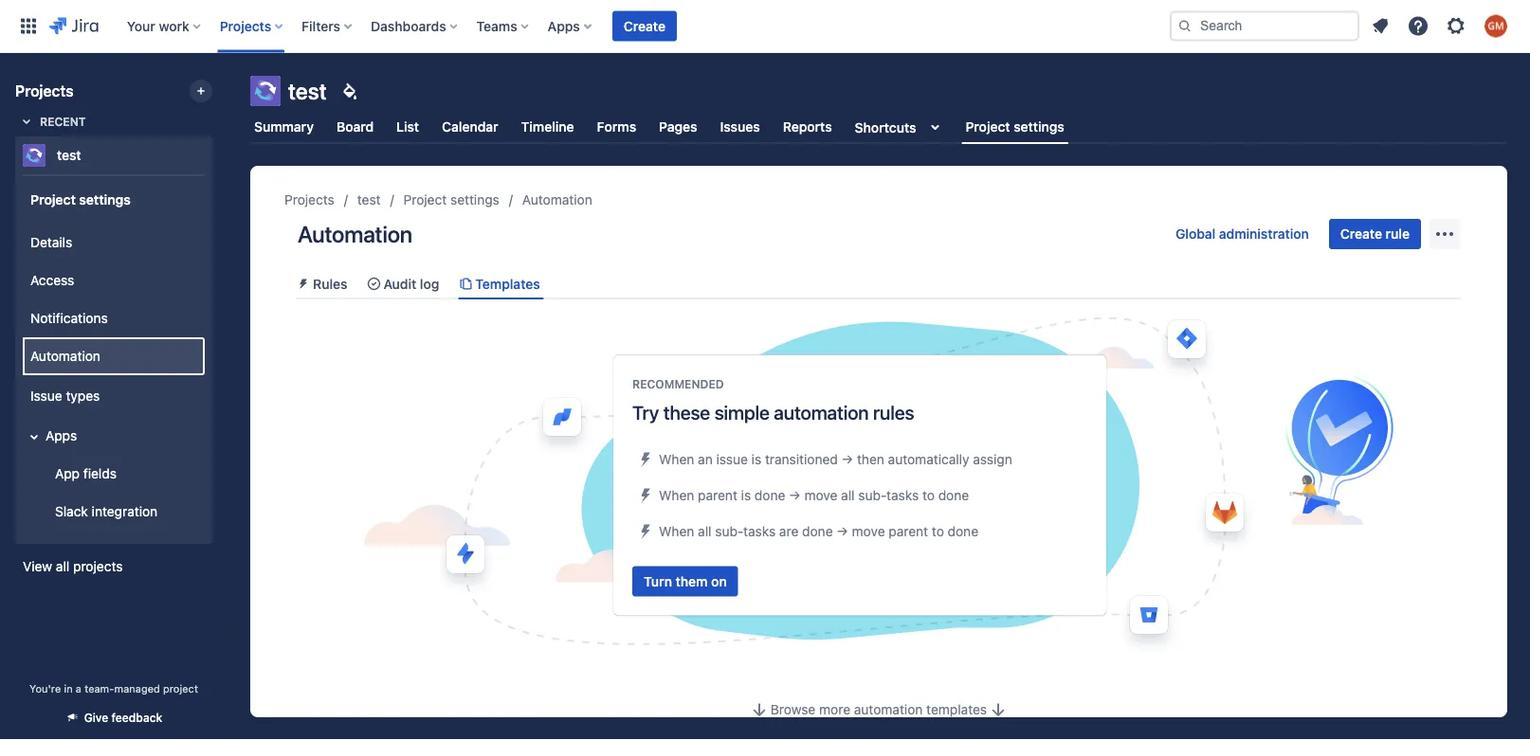 Task type: vqa. For each thing, say whether or not it's contained in the screenshot.
administration
yes



Task type: locate. For each thing, give the bounding box(es) containing it.
projects down summary link on the top left
[[284, 192, 334, 208]]

actions image
[[1433, 223, 1456, 246]]

1 vertical spatial create
[[1340, 226, 1382, 242]]

to for tasks
[[922, 487, 935, 503]]

when parent is done → move all sub-tasks to done
[[659, 487, 969, 503]]

1 vertical spatial is
[[741, 487, 751, 503]]

tasks left are
[[743, 524, 776, 539]]

is
[[752, 451, 761, 467], [741, 487, 751, 503]]

a
[[76, 683, 82, 695]]

automation link up types
[[23, 338, 205, 375]]

1 horizontal spatial project
[[403, 192, 447, 208]]

automation up when an issue is transitioned → then automatically assign
[[774, 402, 869, 424]]

0 vertical spatial when
[[659, 451, 694, 467]]

is down issue
[[741, 487, 751, 503]]

2 horizontal spatial projects
[[284, 192, 334, 208]]

group containing details
[[19, 218, 205, 537]]

2 group from the top
[[19, 218, 205, 537]]

move up when all sub-tasks are done → move parent to done
[[804, 487, 838, 503]]

1 vertical spatial test
[[57, 147, 81, 163]]

automatically
[[888, 451, 969, 467]]

project settings for project settings link
[[403, 192, 499, 208]]

0 horizontal spatial all
[[56, 559, 69, 575]]

give
[[84, 712, 108, 725]]

2 vertical spatial all
[[56, 559, 69, 575]]

0 vertical spatial automation link
[[522, 189, 592, 211]]

2 vertical spatial when
[[659, 524, 694, 539]]

0 vertical spatial test link
[[15, 137, 205, 174]]

automation link down timeline "link"
[[522, 189, 592, 211]]

administration
[[1219, 226, 1309, 242]]

add to starred image
[[207, 144, 229, 167]]

calendar link
[[438, 110, 502, 144]]

help image
[[1407, 15, 1430, 37]]

0 horizontal spatial automation
[[30, 349, 100, 364]]

tab list
[[239, 110, 1519, 144], [288, 268, 1470, 300]]

1 vertical spatial to
[[932, 524, 944, 539]]

group
[[19, 174, 205, 542], [19, 218, 205, 537]]

then
[[857, 451, 884, 467]]

on
[[711, 574, 727, 589]]

1 vertical spatial automation
[[298, 221, 412, 247]]

1 horizontal spatial create
[[1340, 226, 1382, 242]]

1 horizontal spatial sub-
[[858, 487, 887, 503]]

types
[[66, 388, 100, 404]]

all
[[841, 487, 855, 503], [698, 524, 712, 539], [56, 559, 69, 575]]

all right view
[[56, 559, 69, 575]]

3 when from the top
[[659, 524, 694, 539]]

create for create
[[624, 18, 666, 34]]

sub- down then
[[858, 487, 887, 503]]

2 vertical spatial projects
[[284, 192, 334, 208]]

project settings inside tab list
[[966, 119, 1064, 135]]

2 when from the top
[[659, 487, 694, 503]]

move down when parent is done → move all sub-tasks to done
[[852, 524, 885, 539]]

when left an
[[659, 451, 694, 467]]

0 horizontal spatial projects
[[15, 82, 74, 100]]

issues
[[720, 119, 760, 135]]

0 vertical spatial create
[[624, 18, 666, 34]]

1 horizontal spatial project settings
[[403, 192, 499, 208]]

0 vertical spatial all
[[841, 487, 855, 503]]

0 vertical spatial test
[[288, 78, 327, 104]]

project settings for "group" containing project settings
[[30, 191, 131, 207]]

2 horizontal spatial project
[[966, 119, 1010, 135]]

1 when from the top
[[659, 451, 694, 467]]

done
[[755, 487, 785, 503], [938, 487, 969, 503], [802, 524, 833, 539], [948, 524, 978, 539]]

apps inside button
[[46, 428, 77, 444]]

→ left then
[[842, 451, 853, 467]]

0 vertical spatial tab list
[[239, 110, 1519, 144]]

create for create rule
[[1340, 226, 1382, 242]]

test right 'projects' link
[[357, 192, 381, 208]]

banner containing your work
[[0, 0, 1530, 53]]

move
[[804, 487, 838, 503], [852, 524, 885, 539]]

1 vertical spatial sub-
[[715, 524, 743, 539]]

project down list link on the top
[[403, 192, 447, 208]]

0 horizontal spatial project
[[30, 191, 76, 207]]

→ down when parent is done → move all sub-tasks to done
[[837, 524, 848, 539]]

0 horizontal spatial apps
[[46, 428, 77, 444]]

project up details
[[30, 191, 76, 207]]

global
[[1176, 226, 1216, 242]]

1 vertical spatial when
[[659, 487, 694, 503]]

create inside button
[[624, 18, 666, 34]]

automation link for project settings
[[522, 189, 592, 211]]

automation for notifications
[[30, 349, 100, 364]]

apps button
[[542, 11, 599, 41]]

0 vertical spatial to
[[922, 487, 935, 503]]

transitioned
[[765, 451, 838, 467]]

automation up audit log "icon"
[[298, 221, 412, 247]]

1 group from the top
[[19, 174, 205, 542]]

templates image
[[458, 276, 473, 292]]

jira image
[[49, 15, 98, 37], [49, 15, 98, 37]]

try
[[632, 402, 659, 424]]

projects up collapse recent projects icon
[[15, 82, 74, 100]]

automation link for notifications
[[23, 338, 205, 375]]

1 horizontal spatial parent
[[889, 524, 928, 539]]

summary link
[[250, 110, 318, 144]]

automation
[[774, 402, 869, 424], [854, 702, 923, 717]]

all down when an issue is transitioned → then automatically assign
[[841, 487, 855, 503]]

parent down an
[[698, 487, 738, 503]]

1 vertical spatial parent
[[889, 524, 928, 539]]

1 horizontal spatial projects
[[220, 18, 271, 34]]

2 horizontal spatial test
[[357, 192, 381, 208]]

1 vertical spatial all
[[698, 524, 712, 539]]

1 vertical spatial automation link
[[23, 338, 205, 375]]

1 vertical spatial tab list
[[288, 268, 1470, 300]]

2 vertical spatial test
[[357, 192, 381, 208]]

when for when an issue is transitioned → then automatically assign
[[659, 451, 694, 467]]

apps button
[[23, 417, 205, 455]]

create right apps dropdown button
[[624, 18, 666, 34]]

banner
[[0, 0, 1530, 53]]

2 horizontal spatial automation
[[522, 192, 592, 208]]

automation right more at the right of the page
[[854, 702, 923, 717]]

1 horizontal spatial test
[[288, 78, 327, 104]]

create left rule
[[1340, 226, 1382, 242]]

managed
[[114, 683, 160, 695]]

automation down timeline "link"
[[522, 192, 592, 208]]

create project image
[[193, 83, 209, 99]]

project settings
[[966, 119, 1064, 135], [30, 191, 131, 207], [403, 192, 499, 208]]

1 horizontal spatial all
[[698, 524, 712, 539]]

project settings inside "group"
[[30, 191, 131, 207]]

parent down the automatically
[[889, 524, 928, 539]]

2 horizontal spatial project settings
[[966, 119, 1064, 135]]

1 horizontal spatial automation link
[[522, 189, 592, 211]]

dashboards button
[[365, 11, 465, 41]]

slack integration link
[[34, 493, 205, 531]]

notifications link
[[23, 300, 205, 338]]

projects right work
[[220, 18, 271, 34]]

all up them
[[698, 524, 712, 539]]

timeline link
[[517, 110, 578, 144]]

0 vertical spatial move
[[804, 487, 838, 503]]

→ up are
[[789, 487, 801, 503]]

is right issue
[[752, 451, 761, 467]]

team-
[[84, 683, 114, 695]]

audit
[[383, 276, 416, 292]]

create inside button
[[1340, 226, 1382, 242]]

tasks down the automatically
[[887, 487, 919, 503]]

projects inside popup button
[[220, 18, 271, 34]]

sub- up on
[[715, 524, 743, 539]]

rules image
[[296, 276, 311, 292]]

Search field
[[1170, 11, 1360, 41]]

automation down notifications
[[30, 349, 100, 364]]

pages link
[[655, 110, 701, 144]]

shortcuts button
[[851, 110, 950, 144]]

test link right 'projects' link
[[357, 189, 381, 211]]

settings
[[1014, 119, 1064, 135], [79, 191, 131, 207], [450, 192, 499, 208]]

0 horizontal spatial project settings
[[30, 191, 131, 207]]

tasks
[[887, 487, 919, 503], [743, 524, 776, 539]]

1 horizontal spatial apps
[[548, 18, 580, 34]]

app fields
[[55, 466, 117, 482]]

0 vertical spatial automation
[[522, 192, 592, 208]]

test down the recent
[[57, 147, 81, 163]]

0 vertical spatial sub-
[[858, 487, 887, 503]]

test link down the recent
[[15, 137, 205, 174]]

test left set background color image
[[288, 78, 327, 104]]

tab list containing rules
[[288, 268, 1470, 300]]

your profile and settings image
[[1485, 15, 1507, 37]]

app fields link
[[34, 455, 205, 493]]

when down the these
[[659, 487, 694, 503]]

1 horizontal spatial settings
[[450, 192, 499, 208]]

2 vertical spatial automation
[[30, 349, 100, 364]]

project
[[966, 119, 1010, 135], [30, 191, 76, 207], [403, 192, 447, 208]]

1 horizontal spatial test link
[[357, 189, 381, 211]]

work
[[159, 18, 189, 34]]

create button
[[612, 11, 677, 41]]

apps up app
[[46, 428, 77, 444]]

project right shortcuts popup button
[[966, 119, 1010, 135]]

0 vertical spatial automation
[[774, 402, 869, 424]]

turn them on
[[644, 574, 727, 589]]

0 vertical spatial tasks
[[887, 487, 919, 503]]

create
[[624, 18, 666, 34], [1340, 226, 1382, 242]]

automation link
[[522, 189, 592, 211], [23, 338, 205, 375]]

1 vertical spatial tasks
[[743, 524, 776, 539]]

filters
[[302, 18, 340, 34]]

audit log image
[[366, 276, 382, 292]]

sub-
[[858, 487, 887, 503], [715, 524, 743, 539]]

apps right the teams dropdown button
[[548, 18, 580, 34]]

test
[[288, 78, 327, 104], [57, 147, 81, 163], [357, 192, 381, 208]]

fields
[[83, 466, 117, 482]]

0 vertical spatial projects
[[220, 18, 271, 34]]

details
[[30, 235, 72, 250]]

test link
[[15, 137, 205, 174], [357, 189, 381, 211]]

when
[[659, 451, 694, 467], [659, 487, 694, 503], [659, 524, 694, 539]]

→
[[842, 451, 853, 467], [789, 487, 801, 503], [837, 524, 848, 539]]

to
[[922, 487, 935, 503], [932, 524, 944, 539]]

0 horizontal spatial automation link
[[23, 338, 205, 375]]

0 vertical spatial apps
[[548, 18, 580, 34]]

view
[[23, 559, 52, 575]]

when for when all sub-tasks are done → move parent to done
[[659, 524, 694, 539]]

automation
[[522, 192, 592, 208], [298, 221, 412, 247], [30, 349, 100, 364]]

1 horizontal spatial tasks
[[887, 487, 919, 503]]

1 horizontal spatial move
[[852, 524, 885, 539]]

1 vertical spatial move
[[852, 524, 885, 539]]

1 vertical spatial apps
[[46, 428, 77, 444]]

collapse recent projects image
[[15, 110, 38, 133]]

slack
[[55, 504, 88, 520]]

0 vertical spatial parent
[[698, 487, 738, 503]]

0 horizontal spatial parent
[[698, 487, 738, 503]]

0 horizontal spatial create
[[624, 18, 666, 34]]

projects
[[220, 18, 271, 34], [15, 82, 74, 100], [284, 192, 334, 208]]

list
[[396, 119, 419, 135]]

0 horizontal spatial tasks
[[743, 524, 776, 539]]

0 horizontal spatial test link
[[15, 137, 205, 174]]

when up turn them on
[[659, 524, 694, 539]]



Task type: describe. For each thing, give the bounding box(es) containing it.
when for when parent is done → move all sub-tasks to done
[[659, 487, 694, 503]]

view all projects
[[23, 559, 123, 575]]

2 vertical spatial →
[[837, 524, 848, 539]]

give feedback
[[84, 712, 162, 725]]

settings image
[[1445, 15, 1468, 37]]

0 vertical spatial →
[[842, 451, 853, 467]]

projects button
[[214, 11, 290, 41]]

recent
[[40, 115, 86, 128]]

give feedback button
[[54, 703, 174, 733]]

browse
[[771, 702, 816, 717]]

when an issue is transitioned → then automatically assign
[[659, 451, 1012, 467]]

access link
[[23, 262, 205, 300]]

you're
[[29, 683, 61, 695]]

done right are
[[802, 524, 833, 539]]

create rule button
[[1329, 219, 1421, 249]]

issue
[[716, 451, 748, 467]]

0 horizontal spatial test
[[57, 147, 81, 163]]

shortcuts
[[855, 119, 916, 135]]

1 vertical spatial test link
[[357, 189, 381, 211]]

1 vertical spatial →
[[789, 487, 801, 503]]

turn them on button
[[632, 567, 738, 597]]

feedback
[[111, 712, 162, 725]]

your
[[127, 18, 155, 34]]

global administration link
[[1164, 219, 1321, 249]]

try these simple automation rules
[[632, 402, 914, 424]]

access
[[30, 273, 74, 288]]

templates
[[926, 702, 987, 717]]

reports
[[783, 119, 832, 135]]

0 vertical spatial is
[[752, 451, 761, 467]]

done down assign
[[948, 524, 978, 539]]

calendar
[[442, 119, 498, 135]]

projects
[[73, 559, 123, 575]]

filters button
[[296, 11, 359, 41]]

log
[[420, 276, 439, 292]]

1 horizontal spatial automation
[[298, 221, 412, 247]]

all for sub-
[[698, 524, 712, 539]]

1 vertical spatial automation
[[854, 702, 923, 717]]

all for projects
[[56, 559, 69, 575]]

notifications
[[30, 311, 108, 326]]

2 horizontal spatial settings
[[1014, 119, 1064, 135]]

timeline
[[521, 119, 574, 135]]

app
[[55, 466, 80, 482]]

teams button
[[471, 11, 536, 41]]

more
[[819, 702, 850, 717]]

are
[[779, 524, 799, 539]]

project inside tab list
[[966, 119, 1010, 135]]

you're in a team-managed project
[[29, 683, 198, 695]]

view all projects link
[[15, 550, 212, 584]]

board
[[337, 119, 374, 135]]

browse more automation templates
[[771, 702, 987, 717]]

issue types link
[[23, 375, 205, 417]]

tab list containing summary
[[239, 110, 1519, 144]]

0 horizontal spatial move
[[804, 487, 838, 503]]

details link
[[23, 224, 205, 262]]

recommended
[[632, 378, 724, 391]]

global administration
[[1176, 226, 1309, 242]]

1 vertical spatial projects
[[15, 82, 74, 100]]

expand image
[[23, 426, 46, 448]]

them
[[676, 574, 708, 589]]

set background color image
[[338, 80, 361, 102]]

an
[[698, 451, 713, 467]]

search image
[[1178, 18, 1193, 34]]

0 horizontal spatial settings
[[79, 191, 131, 207]]

issue
[[30, 388, 62, 404]]

automation for project settings
[[522, 192, 592, 208]]

appswitcher icon image
[[17, 15, 40, 37]]

project settings link
[[403, 189, 499, 211]]

forms
[[597, 119, 636, 135]]

to for parent
[[932, 524, 944, 539]]

list link
[[393, 110, 423, 144]]

rules
[[313, 276, 347, 292]]

summary
[[254, 119, 314, 135]]

notifications image
[[1369, 15, 1392, 37]]

assign
[[973, 451, 1012, 467]]

done up are
[[755, 487, 785, 503]]

issue types
[[30, 388, 100, 404]]

these
[[663, 402, 710, 424]]

audit log
[[383, 276, 439, 292]]

dashboards
[[371, 18, 446, 34]]

turn
[[644, 574, 672, 589]]

board link
[[333, 110, 377, 144]]

0 horizontal spatial sub-
[[715, 524, 743, 539]]

create rule
[[1340, 226, 1410, 242]]

group containing project settings
[[19, 174, 205, 542]]

when all sub-tasks are done → move parent to done
[[659, 524, 978, 539]]

projects for 'projects' link
[[284, 192, 334, 208]]

done down the automatically
[[938, 487, 969, 503]]

teams
[[477, 18, 517, 34]]

slack integration
[[55, 504, 158, 520]]

integration
[[92, 504, 158, 520]]

projects for projects popup button on the top left of the page
[[220, 18, 271, 34]]

forms link
[[593, 110, 640, 144]]

reports link
[[779, 110, 836, 144]]

2 horizontal spatial all
[[841, 487, 855, 503]]

your work
[[127, 18, 189, 34]]

simple
[[714, 402, 770, 424]]

apps inside dropdown button
[[548, 18, 580, 34]]

templates
[[475, 276, 540, 292]]

issues link
[[716, 110, 764, 144]]

project
[[163, 683, 198, 695]]

primary element
[[11, 0, 1170, 53]]

rules
[[873, 402, 914, 424]]

in
[[64, 683, 73, 695]]

pages
[[659, 119, 697, 135]]

projects link
[[284, 189, 334, 211]]



